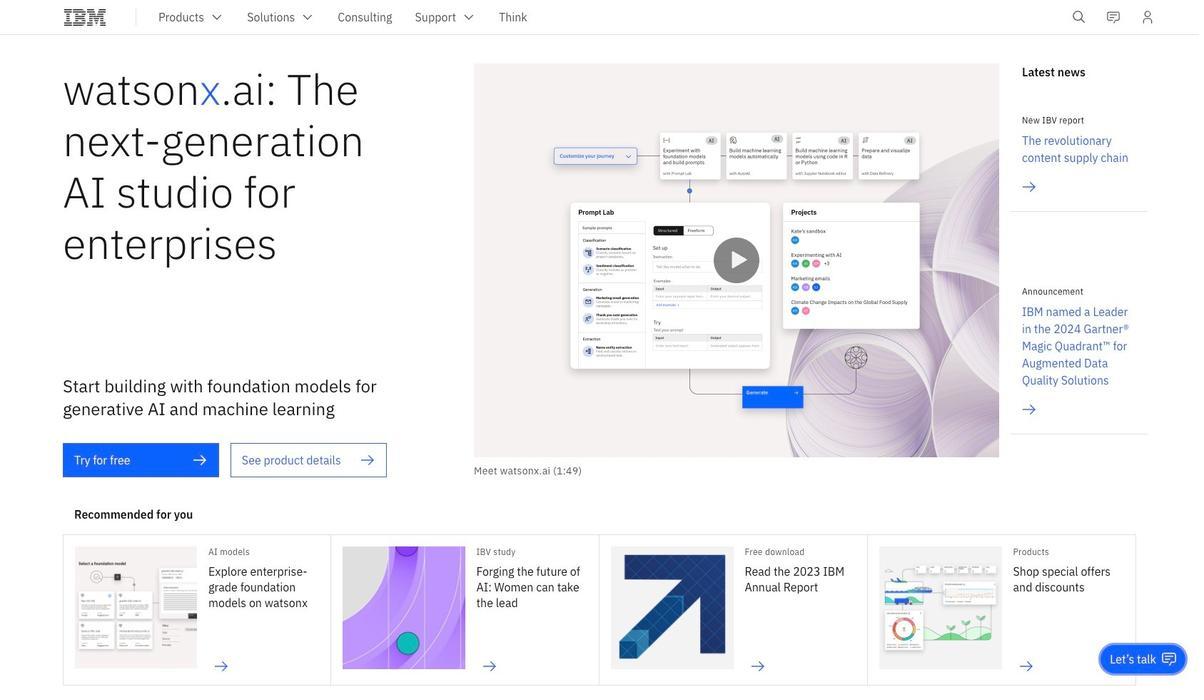 Task type: locate. For each thing, give the bounding box(es) containing it.
let's talk element
[[1111, 652, 1157, 668]]



